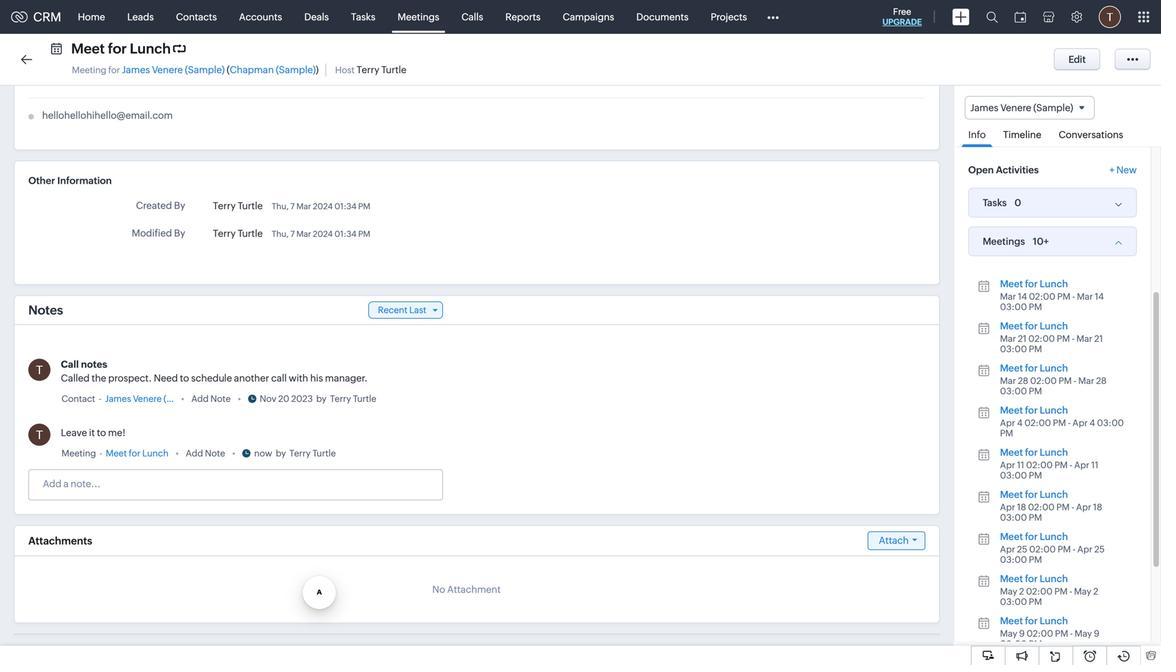 Task type: describe. For each thing, give the bounding box(es) containing it.
meet for lunch link for apr 4 02:00 pm
[[1000, 405, 1069, 416]]

crm link
[[11, 10, 61, 24]]

apr for apr 4 03:00 pm
[[1073, 418, 1088, 429]]

(sample) down need
[[164, 394, 201, 404]]

thu, for modified by
[[272, 230, 289, 239]]

02:00 for 14
[[1029, 292, 1056, 302]]

created
[[136, 200, 172, 211]]

- for mar 28 02:00 pm
[[1074, 376, 1077, 387]]

03:00 for apr 11 03:00 pm
[[1000, 471, 1027, 481]]

chapman
[[230, 64, 274, 75]]

leads link
[[116, 0, 165, 34]]

meeting for james venere (sample) ( chapman (sample) )
[[72, 64, 319, 75]]

apr 11 02:00 pm -
[[1000, 461, 1075, 471]]

accounts link
[[228, 0, 293, 34]]

terry right the "modified by"
[[213, 228, 236, 239]]

contacts link
[[165, 0, 228, 34]]

may 2 02:00 pm -
[[1000, 587, 1075, 597]]

meet for lunch for may 2 02:00 pm
[[1000, 574, 1069, 585]]

0 vertical spatial james venere (sample) link
[[122, 64, 225, 75]]

conversations link
[[1052, 120, 1131, 147]]

02:00 for 18
[[1028, 503, 1055, 513]]

- for apr 4 02:00 pm
[[1068, 418, 1071, 429]]

home
[[78, 11, 105, 22]]

apr 18 03:00 pm
[[1000, 503, 1103, 523]]

apr for apr 25 02:00 pm -
[[1000, 545, 1016, 555]]

lunch for apr 4 02:00 pm
[[1040, 405, 1069, 416]]

james venere (sample)
[[971, 102, 1074, 113]]

01:34 for modified by
[[335, 230, 357, 239]]

timeline link
[[997, 120, 1049, 147]]

it
[[89, 428, 95, 439]]

apr for apr 18 02:00 pm -
[[1000, 503, 1016, 513]]

campaigns
[[563, 11, 615, 22]]

meet for lunch down leads link
[[71, 41, 171, 57]]

by terry turtle for now
[[276, 449, 336, 459]]

meet for mar 28 02:00 pm
[[1000, 363, 1024, 374]]

meet for lunch for apr 4 02:00 pm
[[1000, 405, 1069, 416]]

venere for meeting for james venere (sample) ( chapman (sample) )
[[152, 64, 183, 75]]

terry turtle for created by
[[213, 201, 263, 212]]

0 vertical spatial add
[[191, 394, 209, 404]]

free upgrade
[[883, 7, 922, 27]]

add note link for james venere (sample)
[[191, 392, 231, 406]]

- for may 9 02:00 pm
[[1071, 629, 1073, 640]]

with
[[289, 373, 308, 384]]

+
[[1110, 165, 1115, 176]]

terry right the host
[[357, 64, 380, 75]]

25 for apr 25 02:00 pm -
[[1018, 545, 1028, 555]]

thu, for created by
[[272, 202, 289, 211]]

18 for apr 18 02:00 pm -
[[1018, 503, 1027, 513]]

lunch for mar 28 02:00 pm
[[1040, 363, 1069, 374]]

info link
[[962, 120, 993, 147]]

james inside field
[[971, 102, 999, 113]]

9 for may 9 03:00 pm
[[1094, 629, 1100, 640]]

profile element
[[1091, 0, 1130, 34]]

timeline
[[1004, 129, 1042, 140]]

may for may 2 02:00 pm -
[[1000, 587, 1018, 597]]

meet for lunch for mar 21 02:00 pm
[[1000, 321, 1069, 332]]

20
[[278, 394, 290, 404]]

may 2 03:00 pm
[[1000, 587, 1099, 608]]

0 vertical spatial meetings
[[398, 11, 440, 22]]

apr 11 03:00 pm
[[1000, 461, 1099, 481]]

• left now
[[232, 449, 236, 459]]

add note link for meet for lunch
[[186, 447, 225, 461]]

call notes called the prospect. need to schedule another call with his manager.
[[61, 359, 368, 384]]

other
[[28, 175, 55, 186]]

created by
[[136, 200, 185, 211]]

nov
[[260, 394, 276, 404]]

crm
[[33, 10, 61, 24]]

meet for lunch link down me!
[[106, 447, 169, 461]]

contacts
[[176, 11, 217, 22]]

recent last
[[378, 305, 427, 316]]

apr for apr 11 02:00 pm -
[[1000, 461, 1016, 471]]

terry right now
[[290, 449, 311, 459]]

other information
[[28, 175, 112, 186]]

thu, 7 mar 2024 01:34 pm for created by
[[272, 202, 371, 211]]

conversations
[[1059, 129, 1124, 140]]

mar 21 02:00 pm -
[[1000, 334, 1077, 344]]

reports
[[506, 11, 541, 22]]

mar for mar 28 02:00 pm -
[[1000, 376, 1017, 387]]

hellohellohihello@email.com link
[[42, 110, 173, 121]]

• up add a note... field
[[176, 449, 179, 459]]

meet down me!
[[106, 449, 127, 459]]

terry down manager.
[[330, 394, 351, 404]]

03:00 for apr 4 03:00 pm
[[1097, 418, 1124, 429]]

2 for may 2 02:00 pm -
[[1020, 587, 1025, 597]]

pm for apr 11 03:00 pm
[[1029, 471, 1043, 481]]

logo image
[[11, 11, 28, 22]]

meet for apr 4 02:00 pm
[[1000, 405, 1024, 416]]

lunch for apr 11 02:00 pm
[[1040, 447, 1069, 458]]

- down the
[[99, 394, 102, 404]]

pm for may 2 02:00 pm -
[[1055, 587, 1068, 597]]

lunch down contact - james venere (sample) on the left bottom
[[142, 449, 169, 459]]

to inside call notes called the prospect. need to schedule another call with his manager.
[[180, 373, 189, 384]]

deals
[[304, 11, 329, 22]]

(sample) left (
[[185, 64, 225, 75]]

11 for apr 11 02:00 pm -
[[1018, 461, 1025, 471]]

meet for mar 14 02:00 pm
[[1000, 279, 1024, 290]]

apr 4 02:00 pm -
[[1000, 418, 1073, 429]]

meet for lunch link for apr 25 02:00 pm
[[1000, 532, 1069, 543]]

apr 4 03:00 pm
[[1000, 418, 1124, 439]]

mar 28 03:00 pm
[[1000, 376, 1107, 397]]

open
[[969, 165, 994, 176]]

for for may 2 03:00 pm
[[1025, 574, 1038, 585]]

meet for lunch link for apr 18 02:00 pm
[[1000, 490, 1069, 501]]

1 vertical spatial add
[[186, 449, 203, 459]]

meet for lunch for mar 14 02:00 pm
[[1000, 279, 1069, 290]]

his
[[310, 373, 323, 384]]

• down call notes called the prospect. need to schedule another call with his manager.
[[181, 394, 185, 404]]

upgrade
[[883, 17, 922, 27]]

mar for mar 14 02:00 pm -
[[1000, 292, 1017, 302]]

pm for apr 4 03:00 pm
[[1000, 429, 1014, 439]]

attach link
[[868, 532, 926, 551]]

meet for may 2 02:00 pm
[[1000, 574, 1024, 585]]

lunch down leads link
[[130, 41, 171, 57]]

now
[[254, 449, 272, 459]]

calls link
[[451, 0, 495, 34]]

accounts
[[239, 11, 282, 22]]

called
[[61, 373, 90, 384]]

2024 for created by
[[313, 202, 333, 211]]

pm for may 9 03:00 pm
[[1029, 640, 1043, 650]]

call
[[61, 359, 79, 370]]

by for nov 20 2023
[[316, 394, 327, 404]]

documents
[[637, 11, 689, 22]]

lunch for apr 18 02:00 pm
[[1040, 490, 1069, 501]]

02:00 for 9
[[1027, 629, 1054, 640]]

the
[[92, 373, 106, 384]]

1 vertical spatial to
[[97, 428, 106, 439]]

for for apr 4 03:00 pm
[[1025, 405, 1038, 416]]

+ new
[[1110, 165, 1137, 176]]

leads
[[127, 11, 154, 22]]

documents link
[[626, 0, 700, 34]]

by terry turtle for nov 20 2023
[[316, 394, 377, 404]]

14 for mar 14 02:00 pm -
[[1018, 292, 1027, 302]]

1 vertical spatial note
[[205, 449, 225, 459]]

by for modified by
[[174, 228, 185, 239]]

2023
[[291, 394, 313, 404]]

Add a note... field
[[29, 477, 442, 491]]

- for mar 21 02:00 pm
[[1072, 334, 1075, 344]]

host
[[335, 65, 355, 75]]

03:00 for mar 14 03:00 pm
[[1000, 302, 1027, 313]]

pm for apr 11 02:00 pm -
[[1055, 461, 1068, 471]]

for down contact - james venere (sample) on the left bottom
[[129, 449, 141, 459]]

• down "another"
[[238, 394, 241, 404]]

may 9 02:00 pm -
[[1000, 629, 1075, 640]]

calendar image
[[1015, 11, 1027, 22]]

tasks link
[[340, 0, 387, 34]]

for for mar 28 03:00 pm
[[1025, 363, 1038, 374]]

pm for apr 18 02:00 pm -
[[1057, 503, 1070, 513]]

chapman (sample) link
[[230, 64, 316, 75]]

1 horizontal spatial meetings
[[983, 236, 1026, 247]]

02:00 for 21
[[1029, 334, 1055, 344]]

meet for lunch link for apr 11 02:00 pm
[[1000, 447, 1069, 458]]

calls
[[462, 11, 483, 22]]

projects link
[[700, 0, 758, 34]]

mar 14 03:00 pm
[[1000, 292, 1104, 313]]

apr for apr 11 03:00 pm
[[1075, 461, 1090, 471]]

03:00 for may 9 03:00 pm
[[1000, 640, 1027, 650]]

(
[[227, 64, 230, 75]]

leave
[[61, 428, 87, 439]]

lunch for apr 25 02:00 pm
[[1040, 532, 1069, 543]]

for down leads link
[[108, 41, 127, 57]]

pm for apr 4 02:00 pm -
[[1053, 418, 1067, 429]]

pm for mar 21 02:00 pm -
[[1057, 334, 1071, 344]]

terry right created by
[[213, 201, 236, 212]]

projects
[[711, 11, 747, 22]]

25 for apr 25 03:00 pm
[[1095, 545, 1105, 555]]

mar for mar 21 03:00 pm
[[1077, 334, 1093, 344]]

reports link
[[495, 0, 552, 34]]

call
[[271, 373, 287, 384]]

7 for modified by
[[290, 230, 295, 239]]

meetings link
[[387, 0, 451, 34]]

free
[[893, 7, 912, 17]]

pm for mar 14 03:00 pm
[[1029, 302, 1043, 313]]



Task type: locate. For each thing, give the bounding box(es) containing it.
1 vertical spatial meetings
[[983, 236, 1026, 247]]

2 7 from the top
[[290, 230, 295, 239]]

modified by
[[132, 228, 185, 239]]

1 25 from the left
[[1018, 545, 1028, 555]]

for for apr 11 03:00 pm
[[1025, 447, 1038, 458]]

pm for apr 25 02:00 pm -
[[1058, 545, 1071, 555]]

lunch up the 'apr 25 03:00 pm'
[[1040, 532, 1069, 543]]

turtle
[[381, 64, 407, 75], [238, 201, 263, 212], [238, 228, 263, 239], [353, 394, 377, 404], [313, 449, 336, 459]]

meet up apr 4 02:00 pm -
[[1000, 405, 1024, 416]]

1 vertical spatial meeting
[[62, 449, 96, 459]]

2 25 from the left
[[1095, 545, 1105, 555]]

03:00 for apr 25 03:00 pm
[[1000, 555, 1027, 566]]

14 inside mar 14 03:00 pm
[[1095, 292, 1104, 302]]

1 7 from the top
[[290, 202, 295, 211]]

18 down apr 11 02:00 pm - at bottom right
[[1018, 503, 1027, 513]]

1 horizontal spatial 11
[[1092, 461, 1099, 471]]

1 vertical spatial venere
[[1001, 102, 1032, 113]]

2 thu, 7 mar 2024 01:34 pm from the top
[[272, 230, 371, 239]]

02:00 down mar 28 03:00 pm
[[1025, 418, 1052, 429]]

03:00 for apr 18 03:00 pm
[[1000, 513, 1027, 523]]

apr for apr 4 02:00 pm -
[[1000, 418, 1016, 429]]

create menu image
[[953, 9, 970, 25]]

2 01:34 from the top
[[335, 230, 357, 239]]

mar for mar 14 03:00 pm
[[1077, 292, 1093, 302]]

by terry turtle
[[316, 394, 377, 404], [276, 449, 336, 459]]

0 vertical spatial james
[[122, 64, 150, 75]]

03:00 inside apr 4 03:00 pm
[[1097, 418, 1124, 429]]

lunch up apr 11 03:00 pm
[[1040, 447, 1069, 458]]

2 2024 from the top
[[313, 230, 333, 239]]

14 up mar 21 02:00 pm -
[[1018, 292, 1027, 302]]

02:00 down mar 21 03:00 pm
[[1031, 376, 1057, 387]]

1 thu, 7 mar 2024 01:34 pm from the top
[[272, 202, 371, 211]]

meet for lunch link up apr 4 02:00 pm -
[[1000, 405, 1069, 416]]

1 vertical spatial thu, 7 mar 2024 01:34 pm
[[272, 230, 371, 239]]

0
[[1015, 197, 1022, 209]]

venere up timeline link in the top right of the page
[[1001, 102, 1032, 113]]

25 right apr 25 02:00 pm -
[[1095, 545, 1105, 555]]

venere down leads link
[[152, 64, 183, 75]]

meet for lunch up mar 28 02:00 pm - at the bottom of the page
[[1000, 363, 1069, 374]]

for up apr 18 02:00 pm - on the bottom right of page
[[1025, 490, 1038, 501]]

1 vertical spatial 01:34
[[335, 230, 357, 239]]

modified
[[132, 228, 172, 239]]

03:00 up mar 28 02:00 pm - at the bottom of the page
[[1000, 344, 1027, 355]]

0 vertical spatial by
[[316, 394, 327, 404]]

meet for lunch link up mar 14 02:00 pm -
[[1000, 279, 1069, 290]]

21 down mar 14 03:00 pm
[[1095, 334, 1103, 344]]

02:00 for 25
[[1030, 545, 1056, 555]]

0 horizontal spatial to
[[97, 428, 106, 439]]

add note link up add a note... field
[[186, 447, 225, 461]]

- for apr 11 02:00 pm
[[1070, 461, 1073, 471]]

apr down mar 28 03:00 pm
[[1073, 418, 1088, 429]]

)
[[316, 64, 319, 75]]

apr inside "apr 18 03:00 pm"
[[1077, 503, 1092, 513]]

thu, 7 mar 2024 01:34 pm
[[272, 202, 371, 211], [272, 230, 371, 239]]

pm for mar 28 03:00 pm
[[1029, 387, 1043, 397]]

(sample) inside james venere (sample) field
[[1034, 102, 1074, 113]]

create menu element
[[944, 0, 978, 34]]

for up hellohellohihello@email.com link
[[108, 65, 120, 75]]

0 vertical spatial note
[[211, 394, 231, 404]]

03:00 for may 2 03:00 pm
[[1000, 597, 1027, 608]]

03:00 inside mar 14 03:00 pm
[[1000, 302, 1027, 313]]

thu,
[[272, 202, 289, 211], [272, 230, 289, 239]]

03:00 inside "apr 18 03:00 pm"
[[1000, 513, 1027, 523]]

no attachment
[[432, 585, 501, 596]]

notes
[[81, 359, 107, 370]]

meet for may 9 02:00 pm
[[1000, 616, 1024, 627]]

2 by from the top
[[174, 228, 185, 239]]

by right modified
[[174, 228, 185, 239]]

28 for mar 28 02:00 pm -
[[1018, 376, 1029, 387]]

james
[[122, 64, 150, 75], [971, 102, 999, 113], [105, 394, 131, 404]]

lunch for mar 14 02:00 pm
[[1040, 279, 1069, 290]]

apr 25 03:00 pm
[[1000, 545, 1105, 566]]

pm for apr 25 03:00 pm
[[1029, 555, 1043, 566]]

0 horizontal spatial by
[[276, 449, 286, 459]]

0 vertical spatial add note link
[[191, 392, 231, 406]]

for for apr 25 03:00 pm
[[1025, 532, 1038, 543]]

11
[[1018, 461, 1025, 471], [1092, 461, 1099, 471]]

7 for created by
[[290, 202, 295, 211]]

1 vertical spatial james
[[971, 102, 999, 113]]

meet for lunch up apr 4 02:00 pm -
[[1000, 405, 1069, 416]]

meet for lunch up apr 18 02:00 pm - on the bottom right of page
[[1000, 490, 1069, 501]]

meet for lunch link for mar 21 02:00 pm
[[1000, 321, 1069, 332]]

meet for lunch link for may 2 02:00 pm
[[1000, 574, 1069, 585]]

1 horizontal spatial 14
[[1095, 292, 1104, 302]]

meet for lunch for apr 25 02:00 pm
[[1000, 532, 1069, 543]]

2 21 from the left
[[1095, 334, 1103, 344]]

meet for lunch link for may 9 02:00 pm
[[1000, 616, 1069, 627]]

for up apr 4 02:00 pm -
[[1025, 405, 1038, 416]]

james for contact - james venere (sample)
[[105, 394, 131, 404]]

add
[[191, 394, 209, 404], [186, 449, 203, 459]]

meet up apr 11 02:00 pm - at bottom right
[[1000, 447, 1024, 458]]

to
[[180, 373, 189, 384], [97, 428, 106, 439]]

thu, 7 mar 2024 01:34 pm for modified by
[[272, 230, 371, 239]]

contact - james venere (sample)
[[62, 394, 201, 404]]

2 14 from the left
[[1095, 292, 1104, 302]]

1 thu, from the top
[[272, 202, 289, 211]]

- up mar 21 03:00 pm
[[1073, 292, 1076, 302]]

search image
[[987, 11, 998, 23]]

mar for mar 28 03:00 pm
[[1079, 376, 1095, 387]]

02:00 for 28
[[1031, 376, 1057, 387]]

pm for may 2 03:00 pm
[[1029, 597, 1043, 608]]

1 9 from the left
[[1020, 629, 1025, 640]]

lunch up mar 14 03:00 pm
[[1040, 279, 1069, 290]]

1 4 from the left
[[1018, 418, 1023, 429]]

for inside meeting for james venere (sample) ( chapman (sample) )
[[108, 65, 120, 75]]

- for may 2 02:00 pm
[[1070, 587, 1073, 597]]

meet for lunch link up mar 28 02:00 pm - at the bottom of the page
[[1000, 363, 1069, 374]]

meet down 'home' link
[[71, 41, 105, 57]]

hellohellohihello@email.com
[[42, 110, 173, 121]]

9 for may 9 02:00 pm -
[[1020, 629, 1025, 640]]

1 horizontal spatial 28
[[1097, 376, 1107, 387]]

need
[[154, 373, 178, 384]]

for for mar 14 03:00 pm
[[1025, 279, 1038, 290]]

mar for mar 21 02:00 pm -
[[1000, 334, 1017, 344]]

1 horizontal spatial 9
[[1094, 629, 1100, 640]]

deals link
[[293, 0, 340, 34]]

1 vertical spatial thu,
[[272, 230, 289, 239]]

pm inside apr 4 03:00 pm
[[1000, 429, 1014, 439]]

0 vertical spatial venere
[[152, 64, 183, 75]]

may inside may 2 03:00 pm
[[1075, 587, 1092, 597]]

for up apr 25 02:00 pm -
[[1025, 532, 1038, 543]]

0 vertical spatial 2024
[[313, 202, 333, 211]]

1 vertical spatial by terry turtle
[[276, 449, 336, 459]]

0 horizontal spatial 9
[[1020, 629, 1025, 640]]

02:00 up apr 18 02:00 pm - on the bottom right of page
[[1027, 461, 1053, 471]]

1 2024 from the top
[[313, 202, 333, 211]]

1 2 from the left
[[1020, 587, 1025, 597]]

james up info link
[[971, 102, 999, 113]]

03:00 inside mar 21 03:00 pm
[[1000, 344, 1027, 355]]

0 horizontal spatial 21
[[1018, 334, 1027, 344]]

- down mar 14 03:00 pm
[[1072, 334, 1075, 344]]

meet for lunch for may 9 02:00 pm
[[1000, 616, 1069, 627]]

recent
[[378, 305, 408, 316]]

by for created by
[[174, 200, 185, 211]]

- down mar 28 03:00 pm
[[1068, 418, 1071, 429]]

meet for lunch link up apr 25 02:00 pm -
[[1000, 532, 1069, 543]]

for up mar 21 02:00 pm -
[[1025, 321, 1038, 332]]

18 inside "apr 18 03:00 pm"
[[1094, 503, 1103, 513]]

pm for apr 18 03:00 pm
[[1029, 513, 1043, 523]]

1 vertical spatial by
[[174, 228, 185, 239]]

1 11 from the left
[[1018, 461, 1025, 471]]

0 horizontal spatial 25
[[1018, 545, 1028, 555]]

02:00 for 11
[[1027, 461, 1053, 471]]

apr down "apr 18 03:00 pm"
[[1078, 545, 1093, 555]]

None button
[[1054, 48, 1101, 71]]

03:00 inside may 2 03:00 pm
[[1000, 597, 1027, 608]]

meet for apr 25 02:00 pm
[[1000, 532, 1024, 543]]

attachments
[[28, 535, 92, 547]]

Other Modules field
[[758, 6, 788, 28]]

mar 21 03:00 pm
[[1000, 334, 1103, 355]]

apr 18 02:00 pm -
[[1000, 503, 1077, 513]]

03:00 up apr 18 02:00 pm - on the bottom right of page
[[1000, 471, 1027, 481]]

0 vertical spatial thu,
[[272, 202, 289, 211]]

21 inside mar 21 03:00 pm
[[1095, 334, 1103, 344]]

0 horizontal spatial tasks
[[351, 11, 376, 22]]

may down the may 2 02:00 pm -
[[1000, 629, 1018, 640]]

james for meeting for james venere (sample) ( chapman (sample) )
[[122, 64, 150, 75]]

meet for apr 11 02:00 pm
[[1000, 447, 1024, 458]]

contact
[[62, 394, 95, 404]]

- down apr 11 03:00 pm
[[1072, 503, 1075, 513]]

11 for apr 11 03:00 pm
[[1092, 461, 1099, 471]]

1 horizontal spatial 2
[[1094, 587, 1099, 597]]

terry turtle for modified by
[[213, 228, 263, 239]]

mar inside mar 14 03:00 pm
[[1077, 292, 1093, 302]]

attach
[[879, 536, 909, 547]]

14 for mar 14 03:00 pm
[[1095, 292, 1104, 302]]

28 inside mar 28 03:00 pm
[[1097, 376, 1107, 387]]

meet for mar 21 02:00 pm
[[1000, 321, 1024, 332]]

2024 for modified by
[[313, 230, 333, 239]]

lunch up may 9 03:00 pm
[[1040, 616, 1069, 627]]

2 down the 'apr 25 03:00 pm'
[[1094, 587, 1099, 597]]

notes
[[28, 303, 63, 318]]

add up add a note... field
[[186, 449, 203, 459]]

0 vertical spatial by terry turtle
[[316, 394, 377, 404]]

1 01:34 from the top
[[335, 202, 357, 211]]

pm inside the 'apr 25 03:00 pm'
[[1029, 555, 1043, 566]]

4 inside apr 4 03:00 pm
[[1090, 418, 1096, 429]]

for for mar 21 03:00 pm
[[1025, 321, 1038, 332]]

1 horizontal spatial 4
[[1090, 418, 1096, 429]]

4 for 03:00
[[1090, 418, 1096, 429]]

2 4 from the left
[[1090, 418, 1096, 429]]

pm inside mar 14 03:00 pm
[[1029, 302, 1043, 313]]

meet for lunch link up may 9 02:00 pm -
[[1000, 616, 1069, 627]]

pm inside apr 11 03:00 pm
[[1029, 471, 1043, 481]]

01:34
[[335, 202, 357, 211], [335, 230, 357, 239]]

0 vertical spatial 7
[[290, 202, 295, 211]]

apr for apr 25 03:00 pm
[[1078, 545, 1093, 555]]

for up apr 11 02:00 pm - at bottom right
[[1025, 447, 1038, 458]]

lunch for mar 21 02:00 pm
[[1040, 321, 1069, 332]]

2 2 from the left
[[1094, 587, 1099, 597]]

- for mar 14 02:00 pm
[[1073, 292, 1076, 302]]

25 inside the 'apr 25 03:00 pm'
[[1095, 545, 1105, 555]]

may down may 2 03:00 pm
[[1075, 629, 1092, 640]]

18 right apr 18 02:00 pm - on the bottom right of page
[[1094, 503, 1103, 513]]

pm inside mar 28 03:00 pm
[[1029, 387, 1043, 397]]

1 vertical spatial by
[[276, 449, 286, 459]]

-
[[1073, 292, 1076, 302], [1072, 334, 1075, 344], [1074, 376, 1077, 387], [99, 394, 102, 404], [1068, 418, 1071, 429], [100, 449, 102, 459], [1070, 461, 1073, 471], [1072, 503, 1075, 513], [1073, 545, 1076, 555], [1070, 587, 1073, 597], [1071, 629, 1073, 640]]

0 horizontal spatial 4
[[1018, 418, 1023, 429]]

0 horizontal spatial 2
[[1020, 587, 1025, 597]]

mar 28 02:00 pm -
[[1000, 376, 1079, 387]]

note down the schedule
[[211, 394, 231, 404]]

1 18 from the left
[[1018, 503, 1027, 513]]

- down the 'apr 25 03:00 pm'
[[1070, 587, 1073, 597]]

no
[[432, 585, 445, 596]]

2 vertical spatial venere
[[133, 394, 162, 404]]

1 vertical spatial 7
[[290, 230, 295, 239]]

meet for lunch up mar 21 02:00 pm -
[[1000, 321, 1069, 332]]

by terry turtle right now
[[276, 449, 336, 459]]

0 horizontal spatial 11
[[1018, 461, 1025, 471]]

meet for lunch up may 9 02:00 pm -
[[1000, 616, 1069, 627]]

0 vertical spatial terry turtle
[[213, 201, 263, 212]]

note
[[211, 394, 231, 404], [205, 449, 225, 459]]

2 inside may 2 03:00 pm
[[1094, 587, 1099, 597]]

03:00
[[1000, 302, 1027, 313], [1000, 344, 1027, 355], [1000, 387, 1027, 397], [1097, 418, 1124, 429], [1000, 471, 1027, 481], [1000, 513, 1027, 523], [1000, 555, 1027, 566], [1000, 597, 1027, 608], [1000, 640, 1027, 650]]

- for apr 18 02:00 pm
[[1072, 503, 1075, 513]]

02:00 up mar 21 02:00 pm -
[[1029, 292, 1056, 302]]

to right need
[[180, 373, 189, 384]]

james venere (sample) link
[[122, 64, 225, 75], [105, 392, 201, 406]]

may for may 9 02:00 pm -
[[1000, 629, 1018, 640]]

may down the 'apr 25 03:00 pm'
[[1075, 587, 1092, 597]]

02:00 for 4
[[1025, 418, 1052, 429]]

2 terry turtle from the top
[[213, 228, 263, 239]]

meet up the may 2 02:00 pm -
[[1000, 574, 1024, 585]]

03:00 for mar 21 03:00 pm
[[1000, 344, 1027, 355]]

1 vertical spatial 2024
[[313, 230, 333, 239]]

18
[[1018, 503, 1027, 513], [1094, 503, 1103, 513]]

4 down mar 28 03:00 pm
[[1090, 418, 1096, 429]]

0 horizontal spatial 14
[[1018, 292, 1027, 302]]

1 vertical spatial terry turtle
[[213, 228, 263, 239]]

0 vertical spatial tasks
[[351, 11, 376, 22]]

1 horizontal spatial 25
[[1095, 545, 1105, 555]]

note up add a note... field
[[205, 449, 225, 459]]

meet up mar 21 02:00 pm -
[[1000, 321, 1024, 332]]

mar
[[296, 202, 311, 211], [296, 230, 311, 239], [1000, 292, 1017, 302], [1077, 292, 1093, 302], [1000, 334, 1017, 344], [1077, 334, 1093, 344], [1000, 376, 1017, 387], [1079, 376, 1095, 387]]

2 9 from the left
[[1094, 629, 1100, 640]]

0 horizontal spatial meetings
[[398, 11, 440, 22]]

1 horizontal spatial 18
[[1094, 503, 1103, 513]]

for up mar 28 02:00 pm - at the bottom of the page
[[1025, 363, 1038, 374]]

mar inside mar 28 03:00 pm
[[1079, 376, 1095, 387]]

meetings left "calls"
[[398, 11, 440, 22]]

james down leads link
[[122, 64, 150, 75]]

apr down apr 4 03:00 pm
[[1075, 461, 1090, 471]]

- for apr 25 02:00 pm
[[1073, 545, 1076, 555]]

meet
[[71, 41, 105, 57], [1000, 279, 1024, 290], [1000, 321, 1024, 332], [1000, 363, 1024, 374], [1000, 405, 1024, 416], [1000, 447, 1024, 458], [106, 449, 127, 459], [1000, 490, 1024, 501], [1000, 532, 1024, 543], [1000, 574, 1024, 585], [1000, 616, 1024, 627]]

meet for lunch for mar 28 02:00 pm
[[1000, 363, 1069, 374]]

may
[[1000, 587, 1018, 597], [1075, 587, 1092, 597], [1000, 629, 1018, 640], [1075, 629, 1092, 640]]

2 thu, from the top
[[272, 230, 289, 239]]

mar 14 02:00 pm -
[[1000, 292, 1077, 302]]

• add note •
[[181, 394, 241, 404]]

info
[[969, 129, 986, 140]]

pm for may 9 02:00 pm -
[[1055, 629, 1069, 640]]

meet for lunch up apr 11 02:00 pm - at bottom right
[[1000, 447, 1069, 458]]

0 vertical spatial 01:34
[[335, 202, 357, 211]]

03:00 up mar 21 02:00 pm -
[[1000, 302, 1027, 313]]

meet up apr 25 02:00 pm -
[[1000, 532, 1024, 543]]

1 horizontal spatial by
[[316, 394, 327, 404]]

03:00 inside the 'apr 25 03:00 pm'
[[1000, 555, 1027, 566]]

0 vertical spatial meeting
[[72, 65, 106, 75]]

- down mar 21 03:00 pm
[[1074, 376, 1077, 387]]

0 vertical spatial to
[[180, 373, 189, 384]]

2 vertical spatial james
[[105, 394, 131, 404]]

10+
[[1033, 236, 1049, 247]]

venere inside field
[[1001, 102, 1032, 113]]

pm inside may 9 03:00 pm
[[1029, 640, 1043, 650]]

1 28 from the left
[[1018, 376, 1029, 387]]

9 right may 9 02:00 pm -
[[1094, 629, 1100, 640]]

meet for lunch up mar 14 02:00 pm -
[[1000, 279, 1069, 290]]

meet for lunch for apr 11 02:00 pm
[[1000, 447, 1069, 458]]

information
[[57, 175, 112, 186]]

apr
[[1000, 418, 1016, 429], [1073, 418, 1088, 429], [1000, 461, 1016, 471], [1075, 461, 1090, 471], [1000, 503, 1016, 513], [1077, 503, 1092, 513], [1000, 545, 1016, 555], [1078, 545, 1093, 555]]

apr for apr 18 03:00 pm
[[1077, 503, 1092, 513]]

apr inside apr 4 03:00 pm
[[1073, 418, 1088, 429]]

02:00 down apr 11 03:00 pm
[[1028, 503, 1055, 513]]

1 21 from the left
[[1018, 334, 1027, 344]]

03:00 down the may 2 02:00 pm -
[[1000, 640, 1027, 650]]

meet for lunch for apr 18 02:00 pm
[[1000, 490, 1069, 501]]

lunch up apr 4 03:00 pm
[[1040, 405, 1069, 416]]

last
[[409, 305, 427, 316]]

pm inside mar 21 03:00 pm
[[1029, 344, 1043, 355]]

mar inside mar 21 03:00 pm
[[1077, 334, 1093, 344]]

21 down mar 14 02:00 pm -
[[1018, 334, 1027, 344]]

by right created
[[174, 200, 185, 211]]

apr 25 02:00 pm -
[[1000, 545, 1078, 555]]

meet for lunch link for mar 14 02:00 pm
[[1000, 279, 1069, 290]]

03:00 inside apr 11 03:00 pm
[[1000, 471, 1027, 481]]

21 for mar 21 03:00 pm
[[1095, 334, 1103, 344]]

meeting up hellohellohihello@email.com link
[[72, 65, 106, 75]]

2 28 from the left
[[1097, 376, 1107, 387]]

meet for lunch up the may 2 02:00 pm -
[[1000, 574, 1069, 585]]

lunch
[[130, 41, 171, 57], [1040, 279, 1069, 290], [1040, 321, 1069, 332], [1040, 363, 1069, 374], [1040, 405, 1069, 416], [1040, 447, 1069, 458], [142, 449, 169, 459], [1040, 490, 1069, 501], [1040, 532, 1069, 543], [1040, 574, 1069, 585], [1040, 616, 1069, 627]]

9
[[1020, 629, 1025, 640], [1094, 629, 1100, 640]]

meet up may 9 02:00 pm -
[[1000, 616, 1024, 627]]

manager.
[[325, 373, 368, 384]]

by
[[316, 394, 327, 404], [276, 449, 286, 459]]

apr inside apr 11 03:00 pm
[[1075, 461, 1090, 471]]

host terry turtle
[[335, 64, 407, 75]]

James Venere (Sample) field
[[965, 96, 1095, 120]]

schedule
[[191, 373, 232, 384]]

meet for lunch link
[[1000, 279, 1069, 290], [1000, 321, 1069, 332], [1000, 363, 1069, 374], [1000, 405, 1069, 416], [106, 447, 169, 461], [1000, 447, 1069, 458], [1000, 490, 1069, 501], [1000, 532, 1069, 543], [1000, 574, 1069, 585], [1000, 616, 1069, 627]]

0 horizontal spatial 18
[[1018, 503, 1027, 513]]

0 horizontal spatial 28
[[1018, 376, 1029, 387]]

01:34 for created by
[[335, 202, 357, 211]]

03:00 up apr 25 02:00 pm -
[[1000, 513, 1027, 523]]

add note link down the schedule
[[191, 392, 231, 406]]

1 14 from the left
[[1018, 292, 1027, 302]]

2
[[1020, 587, 1025, 597], [1094, 587, 1099, 597]]

1 vertical spatial james venere (sample) link
[[105, 392, 201, 406]]

may inside may 9 03:00 pm
[[1075, 629, 1092, 640]]

1 vertical spatial tasks
[[983, 197, 1007, 209]]

pm inside may 2 03:00 pm
[[1029, 597, 1043, 608]]

meeting - meet for lunch • add note •
[[62, 449, 236, 459]]

2 11 from the left
[[1092, 461, 1099, 471]]

lunch up may 2 03:00 pm
[[1040, 574, 1069, 585]]

activities
[[996, 165, 1039, 176]]

11 inside apr 11 03:00 pm
[[1092, 461, 1099, 471]]

- down leave it to me!
[[100, 449, 102, 459]]

1 by from the top
[[174, 200, 185, 211]]

02:00 down the 'apr 25 03:00 pm'
[[1026, 587, 1053, 597]]

terry
[[357, 64, 380, 75], [213, 201, 236, 212], [213, 228, 236, 239], [330, 394, 351, 404], [290, 449, 311, 459]]

may 9 03:00 pm
[[1000, 629, 1100, 650]]

0 vertical spatial by
[[174, 200, 185, 211]]

james venere (sample) link left (
[[122, 64, 225, 75]]

25 up the may 2 02:00 pm -
[[1018, 545, 1028, 555]]

meeting inside meeting for james venere (sample) ( chapman (sample) )
[[72, 65, 106, 75]]

03:00 inside may 9 03:00 pm
[[1000, 640, 1027, 650]]

pm inside "apr 18 03:00 pm"
[[1029, 513, 1043, 523]]

meet for lunch link up mar 21 02:00 pm -
[[1000, 321, 1069, 332]]

(sample) right chapman
[[276, 64, 316, 75]]

meeting down leave
[[62, 449, 96, 459]]

1 terry turtle from the top
[[213, 201, 263, 212]]

lunch for may 9 02:00 pm
[[1040, 616, 1069, 627]]

03:00 for mar 28 03:00 pm
[[1000, 387, 1027, 397]]

attachment
[[447, 585, 501, 596]]

1 vertical spatial add note link
[[186, 447, 225, 461]]

for
[[108, 41, 127, 57], [108, 65, 120, 75], [1025, 279, 1038, 290], [1025, 321, 1038, 332], [1025, 363, 1038, 374], [1025, 405, 1038, 416], [1025, 447, 1038, 458], [129, 449, 141, 459], [1025, 490, 1038, 501], [1025, 532, 1038, 543], [1025, 574, 1038, 585], [1025, 616, 1038, 627]]

9 inside may 9 03:00 pm
[[1094, 629, 1100, 640]]

2 for may 2 03:00 pm
[[1094, 587, 1099, 597]]

4 for 02:00
[[1018, 418, 1023, 429]]

home link
[[67, 0, 116, 34]]

2024
[[313, 202, 333, 211], [313, 230, 333, 239]]

tasks left the 0
[[983, 197, 1007, 209]]

to right it
[[97, 428, 106, 439]]

search element
[[978, 0, 1007, 34]]

1 horizontal spatial to
[[180, 373, 189, 384]]

apr inside the 'apr 25 03:00 pm'
[[1078, 545, 1093, 555]]

03:00 inside mar 28 03:00 pm
[[1000, 387, 1027, 397]]

lunch up mar 28 03:00 pm
[[1040, 363, 1069, 374]]

meetings
[[398, 11, 440, 22], [983, 236, 1026, 247]]

pm
[[358, 202, 371, 211], [358, 230, 371, 239], [1058, 292, 1071, 302], [1029, 302, 1043, 313], [1057, 334, 1071, 344], [1029, 344, 1043, 355], [1059, 376, 1072, 387], [1029, 387, 1043, 397], [1053, 418, 1067, 429], [1000, 429, 1014, 439], [1055, 461, 1068, 471], [1029, 471, 1043, 481], [1057, 503, 1070, 513], [1029, 513, 1043, 523], [1058, 545, 1071, 555], [1029, 555, 1043, 566], [1055, 587, 1068, 597], [1029, 597, 1043, 608], [1055, 629, 1069, 640], [1029, 640, 1043, 650]]

profile image
[[1099, 6, 1121, 28]]

2 18 from the left
[[1094, 503, 1103, 513]]

venere for contact - james venere (sample)
[[133, 394, 162, 404]]

1 horizontal spatial 21
[[1095, 334, 1103, 344]]

open activities
[[969, 165, 1039, 176]]

by terry turtle down manager.
[[316, 394, 377, 404]]

may up may 9 02:00 pm -
[[1000, 587, 1018, 597]]

1 horizontal spatial tasks
[[983, 197, 1007, 209]]

another
[[234, 373, 269, 384]]

meeting
[[72, 65, 106, 75], [62, 449, 96, 459]]

by for now
[[276, 449, 286, 459]]

0 vertical spatial thu, 7 mar 2024 01:34 pm
[[272, 202, 371, 211]]

terry turtle
[[213, 201, 263, 212], [213, 228, 263, 239]]

18 for apr 18 03:00 pm
[[1094, 503, 1103, 513]]

for for may 9 03:00 pm
[[1025, 616, 1038, 627]]

meet up apr 18 02:00 pm - on the bottom right of page
[[1000, 490, 1024, 501]]



Task type: vqa. For each thing, say whether or not it's contained in the screenshot.
Mar 28 03:00 PM's 03:00
yes



